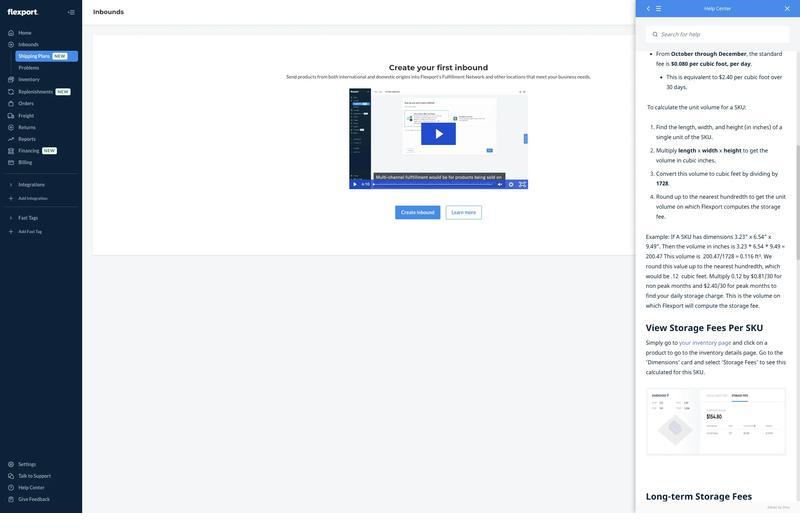 Task type: locate. For each thing, give the bounding box(es) containing it.
1 vertical spatial new
[[58, 89, 69, 94]]

inbound up network
[[455, 63, 489, 72]]

billing
[[19, 159, 32, 165]]

your
[[417, 63, 435, 72], [548, 74, 558, 80]]

add integration link
[[4, 193, 78, 204]]

talk to support
[[19, 473, 51, 479]]

and left other
[[486, 74, 494, 80]]

give
[[19, 496, 28, 502]]

0 horizontal spatial inbounds link
[[4, 39, 78, 50]]

0 vertical spatial create
[[389, 63, 415, 72]]

0 vertical spatial help
[[705, 5, 716, 12]]

0 vertical spatial your
[[417, 63, 435, 72]]

create for inbound
[[402, 209, 416, 215]]

home
[[19, 30, 31, 36]]

help
[[705, 5, 716, 12], [19, 485, 29, 491]]

1 horizontal spatial inbounds link
[[93, 8, 124, 16]]

fast inside dropdown button
[[19, 215, 28, 221]]

help up give at the left
[[19, 485, 29, 491]]

video element
[[350, 88, 528, 189]]

shipping plans
[[19, 53, 50, 59]]

business
[[559, 74, 577, 80]]

0 vertical spatial inbound
[[455, 63, 489, 72]]

0 vertical spatial fast
[[19, 215, 28, 221]]

new down "reports" link at top left
[[44, 148, 55, 153]]

1 vertical spatial fast
[[27, 229, 35, 234]]

returns link
[[4, 122, 78, 133]]

1 and from the left
[[368, 74, 375, 80]]

1 horizontal spatial your
[[548, 74, 558, 80]]

new for replenishments
[[58, 89, 69, 94]]

2 vertical spatial new
[[44, 148, 55, 153]]

international
[[339, 74, 367, 80]]

create inside create inbound button
[[402, 209, 416, 215]]

create for your
[[389, 63, 415, 72]]

elevio by dixa link
[[647, 505, 791, 510]]

talk to support button
[[4, 471, 78, 482]]

your up flexport's
[[417, 63, 435, 72]]

add
[[19, 196, 26, 201], [19, 229, 26, 234]]

inbounds
[[93, 8, 124, 16], [19, 41, 39, 47]]

2 add from the top
[[19, 229, 26, 234]]

1 vertical spatial inbound
[[417, 209, 435, 215]]

integration
[[27, 196, 48, 201]]

more
[[465, 209, 476, 215]]

0 horizontal spatial and
[[368, 74, 375, 80]]

1 horizontal spatial and
[[486, 74, 494, 80]]

needs.
[[578, 74, 591, 80]]

0 horizontal spatial help center
[[19, 485, 45, 491]]

inbound left learn
[[417, 209, 435, 215]]

tags
[[29, 215, 38, 221]]

new up orders link
[[58, 89, 69, 94]]

replenishments
[[19, 89, 53, 95]]

center down the talk to support
[[30, 485, 45, 491]]

1 horizontal spatial help
[[705, 5, 716, 12]]

to
[[28, 473, 33, 479]]

help center up search search box
[[705, 5, 732, 12]]

and
[[368, 74, 375, 80], [486, 74, 494, 80]]

0 horizontal spatial inbounds
[[19, 41, 39, 47]]

new
[[55, 54, 65, 59], [58, 89, 69, 94], [44, 148, 55, 153]]

0 vertical spatial new
[[55, 54, 65, 59]]

center up search search box
[[717, 5, 732, 12]]

add fast tag link
[[4, 226, 78, 237]]

inbounds link
[[93, 8, 124, 16], [4, 39, 78, 50]]

orders
[[19, 100, 34, 106]]

add integration
[[19, 196, 48, 201]]

0 vertical spatial inbounds link
[[93, 8, 124, 16]]

other
[[495, 74, 506, 80]]

create your first inbound send products from both international and domestic origins into flexport's fulfillment network and other locations that meet your business needs.
[[287, 63, 591, 80]]

add for add fast tag
[[19, 229, 26, 234]]

inventory link
[[4, 74, 78, 85]]

learn more button
[[446, 206, 482, 219]]

help center down to
[[19, 485, 45, 491]]

0 horizontal spatial your
[[417, 63, 435, 72]]

add left integration
[[19, 196, 26, 201]]

1 horizontal spatial help center
[[705, 5, 732, 12]]

integrations button
[[4, 179, 78, 190]]

0 vertical spatial add
[[19, 196, 26, 201]]

new right "plans"
[[55, 54, 65, 59]]

1 vertical spatial center
[[30, 485, 45, 491]]

0 vertical spatial help center
[[705, 5, 732, 12]]

help up search search box
[[705, 5, 716, 12]]

plans
[[38, 53, 50, 59]]

learn
[[452, 209, 464, 215]]

0 horizontal spatial inbound
[[417, 209, 435, 215]]

create inside create your first inbound send products from both international and domestic origins into flexport's fulfillment network and other locations that meet your business needs.
[[389, 63, 415, 72]]

settings link
[[4, 459, 78, 470]]

1 horizontal spatial center
[[717, 5, 732, 12]]

0 vertical spatial center
[[717, 5, 732, 12]]

returns
[[19, 124, 36, 130]]

give feedback button
[[4, 494, 78, 505]]

1 vertical spatial add
[[19, 229, 26, 234]]

fast tags button
[[4, 213, 78, 224]]

send
[[287, 74, 297, 80]]

0 horizontal spatial help
[[19, 485, 29, 491]]

from
[[318, 74, 328, 80]]

1 horizontal spatial inbound
[[455, 63, 489, 72]]

video thumbnail image
[[350, 88, 528, 189], [350, 88, 528, 189]]

inbound
[[455, 63, 489, 72], [417, 209, 435, 215]]

your right meet
[[548, 74, 558, 80]]

fast
[[19, 215, 28, 221], [27, 229, 35, 234]]

help center
[[705, 5, 732, 12], [19, 485, 45, 491]]

1 add from the top
[[19, 196, 26, 201]]

1 vertical spatial create
[[402, 209, 416, 215]]

flexport logo image
[[8, 9, 38, 16]]

integrations
[[19, 182, 45, 188]]

0 vertical spatial inbounds
[[93, 8, 124, 16]]

fast left tags
[[19, 215, 28, 221]]

elevio by dixa
[[768, 505, 791, 510]]

that
[[527, 74, 536, 80]]

create
[[389, 63, 415, 72], [402, 209, 416, 215]]

1 vertical spatial inbounds link
[[4, 39, 78, 50]]

fast left tag
[[27, 229, 35, 234]]

center
[[717, 5, 732, 12], [30, 485, 45, 491]]

and left domestic
[[368, 74, 375, 80]]

add down fast tags
[[19, 229, 26, 234]]

first
[[437, 63, 453, 72]]

fulfillment
[[443, 74, 465, 80]]

inventory
[[19, 76, 40, 82]]

Search search field
[[658, 26, 791, 43]]

1 vertical spatial inbounds
[[19, 41, 39, 47]]



Task type: describe. For each thing, give the bounding box(es) containing it.
support
[[34, 473, 51, 479]]

tag
[[36, 229, 42, 234]]

new for shipping plans
[[55, 54, 65, 59]]

into
[[412, 74, 420, 80]]

by
[[779, 505, 783, 510]]

network
[[466, 74, 485, 80]]

flexport's
[[421, 74, 442, 80]]

close navigation image
[[67, 8, 75, 16]]

2 and from the left
[[486, 74, 494, 80]]

add for add integration
[[19, 196, 26, 201]]

freight
[[19, 113, 34, 119]]

inbound inside create your first inbound send products from both international and domestic origins into flexport's fulfillment network and other locations that meet your business needs.
[[455, 63, 489, 72]]

dixa
[[783, 505, 791, 510]]

1 vertical spatial help
[[19, 485, 29, 491]]

help center link
[[4, 482, 78, 493]]

1 vertical spatial help center
[[19, 485, 45, 491]]

fast tags
[[19, 215, 38, 221]]

both
[[329, 74, 339, 80]]

feedback
[[29, 496, 50, 502]]

orders link
[[4, 98, 78, 109]]

create inbound button
[[396, 206, 441, 219]]

1 vertical spatial your
[[548, 74, 558, 80]]

elevio
[[768, 505, 778, 510]]

reports
[[19, 136, 36, 142]]

financing
[[19, 148, 39, 154]]

add fast tag
[[19, 229, 42, 234]]

home link
[[4, 27, 78, 38]]

problems link
[[15, 62, 78, 73]]

problems
[[19, 65, 39, 71]]

locations
[[507, 74, 526, 80]]

billing link
[[4, 157, 78, 168]]

settings
[[19, 461, 36, 467]]

shipping
[[19, 53, 37, 59]]

0 horizontal spatial center
[[30, 485, 45, 491]]

products
[[298, 74, 317, 80]]

reports link
[[4, 134, 78, 145]]

learn more
[[452, 209, 476, 215]]

create inbound
[[402, 209, 435, 215]]

1 horizontal spatial inbounds
[[93, 8, 124, 16]]

origins
[[396, 74, 411, 80]]

talk
[[19, 473, 27, 479]]

domestic
[[376, 74, 395, 80]]

inbound inside button
[[417, 209, 435, 215]]

freight link
[[4, 110, 78, 121]]

new for financing
[[44, 148, 55, 153]]

give feedback
[[19, 496, 50, 502]]

meet
[[537, 74, 547, 80]]



Task type: vqa. For each thing, say whether or not it's contained in the screenshot.
Inbound
yes



